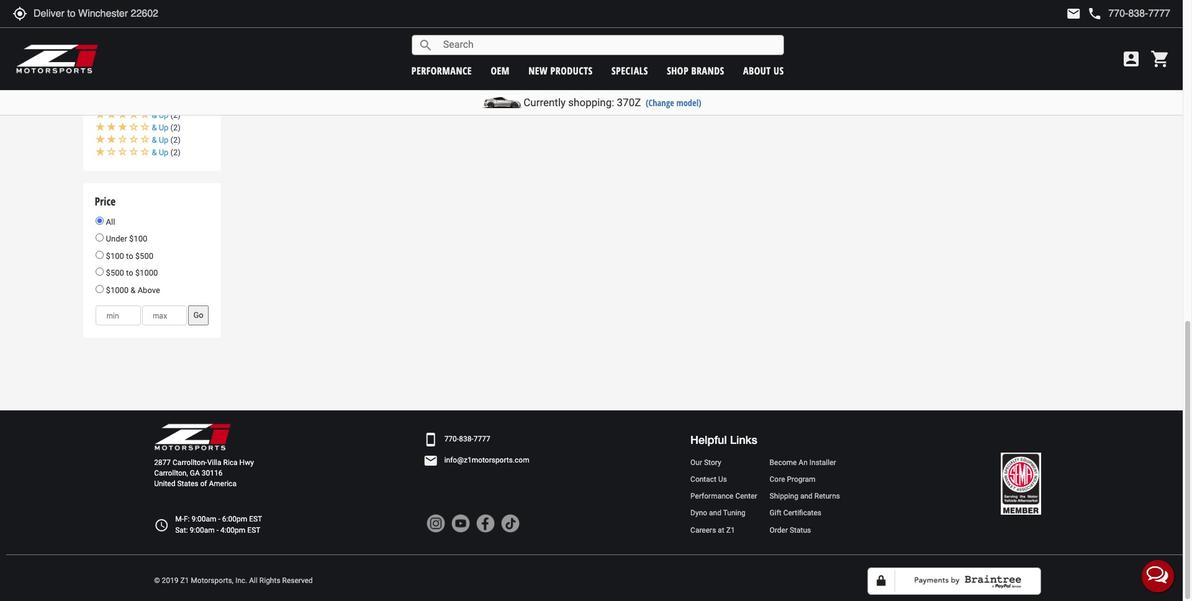 Task type: describe. For each thing, give the bounding box(es) containing it.
new products link
[[529, 64, 593, 77]]

my_location
[[12, 6, 27, 21]]

account_box
[[1122, 49, 1142, 69]]

ratings
[[95, 89, 127, 103]]

status
[[790, 526, 811, 535]]

0 vertical spatial 9:00am
[[192, 515, 217, 524]]

performance link
[[412, 64, 472, 77]]

products
[[551, 64, 593, 77]]

order status
[[770, 526, 811, 535]]

specials
[[612, 64, 648, 77]]

1 horizontal spatial all
[[249, 577, 258, 585]]

770-838-7777 link
[[445, 434, 491, 445]]

youtube link image
[[451, 514, 470, 533]]

order status link
[[770, 525, 840, 536]]

motorsports
[[121, 3, 166, 13]]

email
[[423, 453, 438, 468]]

©
[[154, 577, 160, 585]]

phone link
[[1088, 6, 1171, 21]]

careers
[[691, 526, 716, 535]]

0 horizontal spatial z1
[[110, 3, 119, 13]]

gift
[[770, 509, 782, 518]]

become an installer
[[770, 458, 836, 467]]

order
[[770, 526, 788, 535]]

838-
[[459, 435, 474, 443]]

to for $100
[[126, 251, 133, 261]]

info@z1motorsports.com link
[[445, 455, 530, 466]]

m-
[[175, 515, 184, 524]]

to for $500
[[126, 269, 133, 278]]

helpful
[[691, 433, 727, 446]]

0 horizontal spatial $500
[[106, 269, 124, 278]]

program
[[787, 475, 816, 484]]

mail
[[1067, 6, 1082, 21]]

careers at z1 link
[[691, 525, 758, 536]]

helpful links
[[691, 433, 758, 446]]

go
[[193, 311, 204, 320]]

(change model) link
[[646, 97, 702, 109]]

2019
[[162, 577, 179, 585]]

info@z1motorsports.com
[[445, 456, 530, 465]]

1 vertical spatial est
[[247, 526, 261, 535]]

carrollton,
[[154, 469, 188, 478]]

dyno and tuning link
[[691, 508, 758, 519]]

3 up from the top
[[159, 135, 169, 145]]

0 horizontal spatial $1000
[[106, 286, 129, 295]]

1 horizontal spatial $1000
[[135, 269, 158, 278]]

facebook link image
[[476, 514, 495, 533]]

carrollton-
[[173, 458, 207, 467]]

mail phone
[[1067, 6, 1103, 21]]

performance center link
[[691, 492, 758, 502]]

1 vertical spatial $100
[[106, 251, 124, 261]]

our story link
[[691, 458, 758, 468]]

z1 company logo image
[[154, 423, 232, 452]]

of
[[200, 480, 207, 488]]

links
[[730, 433, 758, 446]]

contact us link
[[691, 475, 758, 485]]

f:
[[184, 515, 190, 524]]

under  $100
[[104, 234, 147, 244]]

america
[[209, 480, 237, 488]]

$500 to $1000
[[104, 269, 158, 278]]

core
[[770, 475, 785, 484]]

Search search field
[[433, 35, 784, 55]]

oem link
[[491, 64, 510, 77]]

us for about us
[[774, 64, 784, 77]]

tiktok link image
[[501, 514, 520, 533]]

4 up from the top
[[159, 148, 169, 157]]

instagram link image
[[427, 514, 445, 533]]

6:00pm
[[222, 515, 247, 524]]

about us
[[744, 64, 784, 77]]

shipping and returns
[[770, 492, 840, 501]]

shipping and returns link
[[770, 492, 840, 502]]

currently
[[524, 96, 566, 109]]

2 & up 2 from the top
[[152, 123, 178, 132]]

hwy
[[240, 458, 254, 467]]

returns
[[815, 492, 840, 501]]

2877
[[154, 458, 171, 467]]

(change
[[646, 97, 675, 109]]

our story
[[691, 458, 722, 467]]

$100 to $500
[[104, 251, 153, 261]]

max number field
[[142, 306, 187, 326]]

tuning
[[723, 509, 746, 518]]

4:00pm
[[221, 526, 246, 535]]

2 up from the top
[[159, 123, 169, 132]]

sat:
[[175, 526, 188, 535]]



Task type: vqa. For each thing, say whether or not it's contained in the screenshot.
1st DSC_0495.JPG image from the left
no



Task type: locate. For each thing, give the bounding box(es) containing it.
dyno and tuning
[[691, 509, 746, 518]]

0 horizontal spatial $100
[[106, 251, 124, 261]]

ga
[[190, 469, 200, 478]]

est
[[249, 515, 262, 524], [247, 526, 261, 535]]

smartphone
[[423, 432, 438, 447]]

states
[[177, 480, 198, 488]]

0 vertical spatial $100
[[129, 234, 147, 244]]

$100 down under on the left of page
[[106, 251, 124, 261]]

z1 right 2019
[[180, 577, 189, 585]]

2877 carrollton-villa rica hwy carrollton, ga 30116 united states of america
[[154, 458, 254, 488]]

to down $100 to $500
[[126, 269, 133, 278]]

None checkbox
[[96, 5, 106, 15]]

become an installer link
[[770, 458, 840, 468]]

all up under on the left of page
[[104, 217, 115, 226]]

new products
[[529, 64, 593, 77]]

villa
[[207, 458, 221, 467]]

email info@z1motorsports.com
[[423, 453, 530, 468]]

z1 for © 2019 z1 motorsports, inc. all rights reserved
[[180, 577, 189, 585]]

1 & up 2 from the top
[[152, 110, 178, 120]]

3 & up 2 from the top
[[152, 135, 178, 145]]

z1
[[110, 3, 119, 13], [727, 526, 735, 535], [180, 577, 189, 585]]

1 vertical spatial z1
[[727, 526, 735, 535]]

gift certificates
[[770, 509, 822, 518]]

specials link
[[612, 64, 648, 77]]

1 horizontal spatial and
[[801, 492, 813, 501]]

est right 6:00pm
[[249, 515, 262, 524]]

all right inc.
[[249, 577, 258, 585]]

up
[[159, 110, 169, 120], [159, 123, 169, 132], [159, 135, 169, 145], [159, 148, 169, 157]]

careers at z1
[[691, 526, 735, 535]]

center
[[736, 492, 758, 501]]

go button
[[188, 306, 209, 326]]

performance
[[412, 64, 472, 77]]

2 to from the top
[[126, 269, 133, 278]]

1 vertical spatial us
[[719, 475, 727, 484]]

sema member logo image
[[1002, 453, 1042, 515]]

9:00am right f:
[[192, 515, 217, 524]]

under
[[106, 234, 127, 244]]

united
[[154, 480, 175, 488]]

z1 motorsports logo image
[[16, 43, 99, 75]]

0 vertical spatial est
[[249, 515, 262, 524]]

30116
[[202, 469, 223, 478]]

$1000 down $500 to $1000
[[106, 286, 129, 295]]

gift certificates link
[[770, 508, 840, 519]]

us right about
[[774, 64, 784, 77]]

become
[[770, 458, 797, 467]]

to up $500 to $1000
[[126, 251, 133, 261]]

1 vertical spatial $1000
[[106, 286, 129, 295]]

1 vertical spatial -
[[217, 526, 219, 535]]

contact us
[[691, 475, 727, 484]]

model)
[[677, 97, 702, 109]]

0 horizontal spatial and
[[709, 509, 722, 518]]

0 vertical spatial -
[[218, 515, 220, 524]]

$500 down $100 to $500
[[106, 269, 124, 278]]

7777
[[474, 435, 491, 443]]

shop brands link
[[667, 64, 725, 77]]

shopping:
[[569, 96, 615, 109]]

min number field
[[96, 306, 141, 326]]

1 to from the top
[[126, 251, 133, 261]]

brands
[[692, 64, 725, 77]]

rights
[[260, 577, 281, 585]]

performance
[[691, 492, 734, 501]]

mail link
[[1067, 6, 1082, 21]]

9:00am
[[192, 515, 217, 524], [190, 526, 215, 535]]

smartphone 770-838-7777
[[423, 432, 491, 447]]

$100
[[129, 234, 147, 244], [106, 251, 124, 261]]

shopping_cart
[[1151, 49, 1171, 69]]

est right "4:00pm"
[[247, 526, 261, 535]]

$1000 up above
[[135, 269, 158, 278]]

2 vertical spatial z1
[[180, 577, 189, 585]]

z1 motorsports
[[110, 3, 166, 13]]

shop
[[667, 64, 689, 77]]

z1 right at
[[727, 526, 735, 535]]

reserved
[[282, 577, 313, 585]]

core program
[[770, 475, 816, 484]]

0 horizontal spatial all
[[104, 217, 115, 226]]

contact
[[691, 475, 717, 484]]

z1 up nissan
[[110, 3, 119, 13]]

dyno
[[691, 509, 708, 518]]

0 vertical spatial and
[[801, 492, 813, 501]]

0 vertical spatial z1
[[110, 3, 119, 13]]

all
[[104, 217, 115, 226], [249, 577, 258, 585]]

1 vertical spatial all
[[249, 577, 258, 585]]

shopping_cart link
[[1148, 49, 1171, 69]]

370z
[[617, 96, 641, 109]]

4 & up 2 from the top
[[152, 148, 178, 157]]

0 vertical spatial to
[[126, 251, 133, 261]]

9:00am right sat:
[[190, 526, 215, 535]]

None checkbox
[[96, 21, 106, 31]]

1 vertical spatial to
[[126, 269, 133, 278]]

us down our story "link"
[[719, 475, 727, 484]]

None radio
[[96, 234, 104, 242], [96, 251, 104, 259], [96, 234, 104, 242], [96, 251, 104, 259]]

1 horizontal spatial $500
[[135, 251, 153, 261]]

© 2019 z1 motorsports, inc. all rights reserved
[[154, 577, 313, 585]]

0 vertical spatial $500
[[135, 251, 153, 261]]

1 horizontal spatial us
[[774, 64, 784, 77]]

us for contact us
[[719, 475, 727, 484]]

z1 for careers at z1
[[727, 526, 735, 535]]

motorsports,
[[191, 577, 234, 585]]

$100 up $100 to $500
[[129, 234, 147, 244]]

performance center
[[691, 492, 758, 501]]

2 horizontal spatial z1
[[727, 526, 735, 535]]

1 up from the top
[[159, 110, 169, 120]]

and down core program link
[[801, 492, 813, 501]]

None radio
[[96, 217, 104, 225], [96, 268, 104, 276], [96, 285, 104, 293], [96, 217, 104, 225], [96, 268, 104, 276], [96, 285, 104, 293]]

at
[[718, 526, 725, 535]]

and right dyno
[[709, 509, 722, 518]]

rica
[[223, 458, 238, 467]]

access_time
[[154, 518, 169, 533]]

us inside 'contact us' link
[[719, 475, 727, 484]]

0 vertical spatial $1000
[[135, 269, 158, 278]]

0 vertical spatial us
[[774, 64, 784, 77]]

and for tuning
[[709, 509, 722, 518]]

- left "4:00pm"
[[217, 526, 219, 535]]

1 vertical spatial and
[[709, 509, 722, 518]]

$500
[[135, 251, 153, 261], [106, 269, 124, 278]]

1 horizontal spatial $100
[[129, 234, 147, 244]]

about us link
[[744, 64, 784, 77]]

1 horizontal spatial z1
[[180, 577, 189, 585]]

access_time m-f: 9:00am - 6:00pm est sat: 9:00am - 4:00pm est
[[154, 515, 262, 535]]

1 vertical spatial 9:00am
[[190, 526, 215, 535]]

oem
[[491, 64, 510, 77]]

currently shopping: 370z (change model)
[[524, 96, 702, 109]]

search
[[419, 38, 433, 52]]

new
[[529, 64, 548, 77]]

account_box link
[[1119, 49, 1145, 69]]

and for returns
[[801, 492, 813, 501]]

price
[[95, 194, 116, 209]]

1 vertical spatial $500
[[106, 269, 124, 278]]

- left 6:00pm
[[218, 515, 220, 524]]

0 vertical spatial all
[[104, 217, 115, 226]]

0 horizontal spatial us
[[719, 475, 727, 484]]

shipping
[[770, 492, 799, 501]]

phone
[[1088, 6, 1103, 21]]

$500 up $500 to $1000
[[135, 251, 153, 261]]

nissan
[[110, 20, 134, 29]]

$1000 & above
[[104, 286, 160, 295]]

an
[[799, 458, 808, 467]]

above
[[138, 286, 160, 295]]



